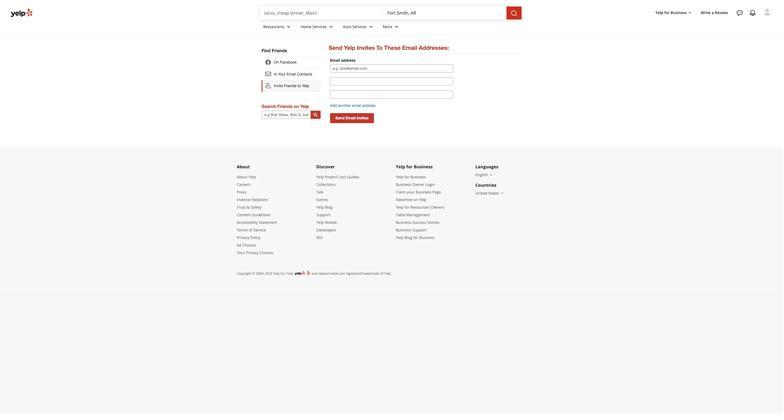 Task type: vqa. For each thing, say whether or not it's contained in the screenshot.
'small'
no



Task type: describe. For each thing, give the bounding box(es) containing it.
yelp for business button
[[654, 8, 695, 18]]

©
[[253, 271, 255, 276]]

home
[[301, 24, 312, 29]]

to
[[377, 44, 383, 51]]

united states
[[476, 191, 500, 196]]

1 vertical spatial yelp for business
[[396, 164, 433, 170]]

yelp for business business owner login claim your business page advertise on yelp yelp for restaurant owners table management business success stories business support yelp blog for business
[[396, 174, 445, 240]]

and related marks are registered trademarks of yelp.
[[311, 271, 392, 276]]

1 vertical spatial choices
[[260, 250, 274, 255]]

ad choices link
[[237, 243, 256, 248]]

copyright © 2004–2023 yelp inc. yelp,
[[237, 271, 294, 276]]

auto
[[343, 24, 352, 29]]

support inside yelp for business business owner login claim your business page advertise on yelp yelp for restaurant owners table management business success stories business support yelp blog for business
[[413, 228, 427, 233]]

are
[[340, 271, 345, 276]]

restaurant
[[411, 205, 430, 210]]

write a review
[[702, 10, 729, 15]]

messages image
[[737, 10, 744, 16]]

yelp burst image
[[307, 271, 311, 276]]

send email invites
[[336, 116, 369, 120]]

yelp project cost guides link
[[317, 174, 360, 180]]

rss link
[[317, 235, 323, 240]]

invite
[[274, 84, 283, 88]]

16 chevron down v2 image for countries
[[501, 191, 505, 196]]

friends for search
[[278, 104, 293, 109]]

facebook
[[280, 60, 297, 65]]

for inside button
[[665, 10, 670, 15]]

notifications image
[[750, 10, 757, 16]]

about yelp link
[[237, 174, 256, 180]]

press
[[237, 190, 247, 195]]

and
[[312, 271, 318, 276]]

trust
[[237, 205, 246, 210]]

advertise
[[396, 197, 413, 202]]

restaurants link
[[259, 20, 297, 35]]

developers link
[[317, 228, 337, 233]]

0 vertical spatial address
[[341, 58, 356, 63]]

user actions element
[[652, 7, 781, 40]]

0 horizontal spatial choices
[[243, 243, 256, 248]]

careers
[[237, 182, 251, 187]]

a
[[713, 10, 715, 15]]

more
[[383, 24, 393, 29]]

english
[[476, 172, 489, 177]]

in your email contacts link
[[262, 68, 321, 80]]

review
[[716, 10, 729, 15]]

developers
[[317, 228, 337, 233]]

more link
[[379, 20, 405, 35]]

terms of service link
[[237, 228, 266, 233]]

,
[[305, 271, 307, 276]]

guides
[[347, 174, 360, 180]]

addresses:
[[419, 44, 450, 51]]

investor
[[237, 197, 251, 202]]

to
[[298, 84, 301, 88]]

invite friends to yelp
[[274, 84, 309, 88]]

email address
[[330, 58, 356, 63]]

page
[[433, 190, 442, 195]]

Email address email field
[[330, 64, 454, 73]]

yelp blog for business link
[[396, 235, 435, 240]]

business owner login link
[[396, 182, 435, 187]]

discover
[[317, 164, 335, 170]]

friends for invite
[[284, 84, 297, 88]]

services for auto services
[[353, 24, 367, 29]]

events
[[317, 197, 328, 202]]

your privacy choices link
[[237, 250, 274, 255]]

search friends on yelp
[[262, 104, 309, 109]]

relations
[[252, 197, 269, 202]]

registered
[[346, 271, 362, 276]]

service
[[254, 228, 266, 233]]

1 horizontal spatial address
[[362, 104, 376, 108]]

christina o. image
[[763, 7, 773, 17]]

0 vertical spatial on
[[294, 104, 299, 109]]

owner
[[413, 182, 425, 187]]

blog inside yelp project cost guides collections talk events yelp blog support yelp mobile developers rss
[[325, 205, 333, 210]]

email inside "send email invites" button
[[346, 116, 356, 120]]

auto services
[[343, 24, 367, 29]]

events link
[[317, 197, 328, 202]]

0 vertical spatial your
[[278, 72, 286, 76]]

friends for find
[[272, 48, 287, 53]]

16 chevron down v2 image for languages
[[490, 173, 494, 177]]

investor relations link
[[237, 197, 269, 202]]

none field 'near'
[[388, 10, 503, 16]]

accessibility
[[237, 220, 258, 225]]

yelp for business link
[[396, 174, 427, 180]]

16 chevron down v2 image inside yelp for business button
[[689, 10, 693, 15]]

business support link
[[396, 228, 427, 233]]

add another email address
[[330, 104, 376, 108]]

owners
[[431, 205, 445, 210]]

search
[[262, 104, 276, 109]]

these
[[385, 44, 401, 51]]

write
[[702, 10, 712, 15]]

yelp inside 'link'
[[302, 84, 309, 88]]

none field find
[[264, 10, 379, 16]]

send for send yelp invites to these email addresses:
[[329, 44, 343, 51]]

business success stories link
[[396, 220, 440, 225]]

invite friends to yelp link
[[262, 80, 321, 92]]

of inside about yelp careers press investor relations trust & safety content guidelines accessibility statement terms of service privacy policy ad choices your privacy choices
[[249, 228, 253, 233]]

policy
[[251, 235, 261, 240]]



Task type: locate. For each thing, give the bounding box(es) containing it.
1 vertical spatial support
[[413, 228, 427, 233]]

about
[[237, 164, 250, 170], [237, 174, 248, 180]]

0 vertical spatial privacy
[[237, 235, 250, 240]]

0 vertical spatial 16 chevron down v2 image
[[689, 10, 693, 15]]

trust & safety link
[[237, 205, 262, 210]]

auto services link
[[339, 20, 379, 35]]

1 vertical spatial blog
[[405, 235, 413, 240]]

0 horizontal spatial 16 chevron down v2 image
[[490, 173, 494, 177]]

1 24 chevron down v2 image from the left
[[328, 23, 335, 30]]

0 vertical spatial invites
[[357, 44, 375, 51]]

0 vertical spatial choices
[[243, 243, 256, 248]]

2 horizontal spatial 16 chevron down v2 image
[[689, 10, 693, 15]]

None email field
[[330, 77, 454, 86], [330, 90, 454, 99], [330, 77, 454, 86], [330, 90, 454, 99]]

1 vertical spatial about
[[237, 174, 248, 180]]

1 horizontal spatial on
[[414, 197, 418, 202]]

1 services from the left
[[313, 24, 327, 29]]

invites for email
[[357, 116, 369, 120]]

0 horizontal spatial on
[[294, 104, 299, 109]]

english button
[[476, 172, 494, 177]]

2 vertical spatial friends
[[278, 104, 293, 109]]

24 chevron down v2 image for more
[[394, 23, 400, 30]]

0 horizontal spatial yelp for business
[[396, 164, 433, 170]]

add
[[330, 104, 337, 108]]

24 chevron down v2 image for auto services
[[368, 23, 375, 30]]

your
[[278, 72, 286, 76], [237, 250, 245, 255]]

languages
[[476, 164, 499, 170]]

0 vertical spatial blog
[[325, 205, 333, 210]]

write a review link
[[699, 8, 731, 18]]

24 chevron down v2 image inside home services link
[[328, 23, 335, 30]]

privacy down ad choices link
[[246, 250, 259, 255]]

2 about from the top
[[237, 174, 248, 180]]

16 chevron down v2 image left write
[[689, 10, 693, 15]]

your right the in
[[278, 72, 286, 76]]

1 horizontal spatial services
[[353, 24, 367, 29]]

0 vertical spatial yelp for business
[[656, 10, 688, 15]]

find
[[262, 48, 271, 53]]

1 vertical spatial on
[[414, 197, 418, 202]]

rss
[[317, 235, 323, 240]]

your inside about yelp careers press investor relations trust & safety content guidelines accessibility statement terms of service privacy policy ad choices your privacy choices
[[237, 250, 245, 255]]

0 horizontal spatial address
[[341, 58, 356, 63]]

1 horizontal spatial of
[[381, 271, 384, 276]]

of
[[249, 228, 253, 233], [381, 271, 384, 276]]

yelp inside button
[[656, 10, 664, 15]]

1 none field from the left
[[264, 10, 379, 16]]

2 services from the left
[[353, 24, 367, 29]]

about up about yelp 'link'
[[237, 164, 250, 170]]

support inside yelp project cost guides collections talk events yelp blog support yelp mobile developers rss
[[317, 212, 331, 218]]

1 horizontal spatial choices
[[260, 250, 274, 255]]

guidelines
[[252, 212, 271, 218]]

friends inside invite friends to yelp 'link'
[[284, 84, 297, 88]]

ad
[[237, 243, 242, 248]]

1 vertical spatial of
[[381, 271, 384, 276]]

1 horizontal spatial your
[[278, 72, 286, 76]]

business categories element
[[259, 20, 773, 35]]

safety
[[251, 205, 262, 210]]

talk link
[[317, 190, 324, 195]]

1 vertical spatial send
[[336, 116, 345, 120]]

success
[[413, 220, 427, 225]]

0 horizontal spatial blog
[[325, 205, 333, 210]]

email inside in your email contacts link
[[287, 72, 296, 76]]

accessibility statement link
[[237, 220, 278, 225]]

1 vertical spatial friends
[[284, 84, 297, 88]]

24 chevron down v2 image right auto services
[[368, 23, 375, 30]]

email
[[403, 44, 418, 51], [330, 58, 340, 63], [287, 72, 296, 76], [346, 116, 356, 120]]

1 vertical spatial privacy
[[246, 250, 259, 255]]

0 horizontal spatial none field
[[264, 10, 379, 16]]

friends left the to
[[284, 84, 297, 88]]

0 vertical spatial support
[[317, 212, 331, 218]]

choices
[[243, 243, 256, 248], [260, 250, 274, 255]]

cost
[[339, 174, 346, 180]]

stories
[[428, 220, 440, 225]]

1 horizontal spatial blog
[[405, 235, 413, 240]]

address
[[341, 58, 356, 63], [362, 104, 376, 108]]

email
[[352, 104, 361, 108]]

24 chevron down v2 image
[[286, 23, 292, 30], [394, 23, 400, 30]]

project
[[325, 174, 338, 180]]

of up privacy policy link
[[249, 228, 253, 233]]

yelp
[[656, 10, 664, 15], [344, 44, 356, 51], [302, 84, 309, 88], [301, 104, 309, 109], [396, 164, 406, 170], [249, 174, 256, 180], [317, 174, 324, 180], [396, 174, 404, 180], [419, 197, 427, 202], [317, 205, 324, 210], [396, 205, 404, 210], [317, 220, 324, 225], [396, 235, 404, 240], [273, 271, 280, 276]]

yelp blog link
[[317, 205, 333, 210]]

services for home services
[[313, 24, 327, 29]]

send email invites button
[[330, 113, 374, 123]]

1 horizontal spatial 16 chevron down v2 image
[[501, 191, 505, 196]]

0 vertical spatial send
[[329, 44, 343, 51]]

24 chevron down v2 image right the restaurants
[[286, 23, 292, 30]]

about up careers
[[237, 174, 248, 180]]

home services link
[[297, 20, 339, 35]]

table management link
[[396, 212, 430, 218]]

24 chevron down v2 image
[[328, 23, 335, 30], [368, 23, 375, 30]]

table
[[396, 212, 406, 218]]

choices down the policy
[[260, 250, 274, 255]]

1 horizontal spatial yelp for business
[[656, 10, 688, 15]]

yelp project cost guides collections talk events yelp blog support yelp mobile developers rss
[[317, 174, 360, 240]]

states
[[489, 191, 500, 196]]

of left yelp.
[[381, 271, 384, 276]]

support
[[317, 212, 331, 218], [413, 228, 427, 233]]

yelp.
[[385, 271, 392, 276]]

0 horizontal spatial 24 chevron down v2 image
[[328, 23, 335, 30]]

services right "auto"
[[353, 24, 367, 29]]

24 chevron down v2 image inside the more link
[[394, 23, 400, 30]]

search image
[[511, 10, 518, 16]]

claim
[[396, 190, 406, 195]]

invites
[[357, 44, 375, 51], [357, 116, 369, 120]]

send for send email invites
[[336, 116, 345, 120]]

on inside yelp for business business owner login claim your business page advertise on yelp yelp for restaurant owners table management business success stories business support yelp blog for business
[[414, 197, 418, 202]]

16 chevron down v2 image
[[689, 10, 693, 15], [490, 173, 494, 177], [501, 191, 505, 196]]

invites down email
[[357, 116, 369, 120]]

blog inside yelp for business business owner login claim your business page advertise on yelp yelp for restaurant owners table management business success stories business support yelp blog for business
[[405, 235, 413, 240]]

services right the home
[[313, 24, 327, 29]]

blog up support link
[[325, 205, 333, 210]]

1 24 chevron down v2 image from the left
[[286, 23, 292, 30]]

1 about from the top
[[237, 164, 250, 170]]

24 chevron down v2 image for home services
[[328, 23, 335, 30]]

advertise on yelp link
[[396, 197, 427, 202]]

1 horizontal spatial support
[[413, 228, 427, 233]]

yelp for business inside button
[[656, 10, 688, 15]]

1 vertical spatial address
[[362, 104, 376, 108]]

0 vertical spatial friends
[[272, 48, 287, 53]]

send yelp invites to these email addresses:
[[329, 44, 450, 51]]

privacy down terms
[[237, 235, 250, 240]]

yelp logo image
[[295, 271, 305, 276]]

send inside button
[[336, 116, 345, 120]]

2 none field from the left
[[388, 10, 503, 16]]

16 chevron down v2 image inside united states popup button
[[501, 191, 505, 196]]

Find text field
[[264, 10, 379, 16]]

Near text field
[[388, 10, 503, 16]]

in your email contacts
[[274, 72, 313, 76]]

collections link
[[317, 182, 336, 187]]

terms
[[237, 228, 248, 233]]

None field
[[264, 10, 379, 16], [388, 10, 503, 16]]

0 vertical spatial about
[[237, 164, 250, 170]]

your
[[407, 190, 415, 195]]

on
[[274, 60, 279, 65]]

mobile
[[325, 220, 337, 225]]

management
[[407, 212, 430, 218]]

1 vertical spatial invites
[[357, 116, 369, 120]]

1 vertical spatial your
[[237, 250, 245, 255]]

about for about
[[237, 164, 250, 170]]

services inside auto services link
[[353, 24, 367, 29]]

24 chevron down v2 image inside auto services link
[[368, 23, 375, 30]]

send down another
[[336, 116, 345, 120]]

support down yelp blog link
[[317, 212, 331, 218]]

about for about yelp careers press investor relations trust & safety content guidelines accessibility statement terms of service privacy policy ad choices your privacy choices
[[237, 174, 248, 180]]

0 horizontal spatial services
[[313, 24, 327, 29]]

privacy
[[237, 235, 250, 240], [246, 250, 259, 255]]

press link
[[237, 190, 247, 195]]

about inside about yelp careers press investor relations trust & safety content guidelines accessibility statement terms of service privacy policy ad choices your privacy choices
[[237, 174, 248, 180]]

2 24 chevron down v2 image from the left
[[368, 23, 375, 30]]

choices down privacy policy link
[[243, 243, 256, 248]]

inc.
[[281, 271, 286, 276]]

collections
[[317, 182, 336, 187]]

content guidelines link
[[237, 212, 271, 218]]

invites left to
[[357, 44, 375, 51]]

16 chevron down v2 image right states
[[501, 191, 505, 196]]

marks
[[330, 271, 340, 276]]

24 chevron down v2 image for restaurants
[[286, 23, 292, 30]]

on up e.g bob shaw, bob s, bob@email.com text field
[[294, 104, 299, 109]]

blog down business support link
[[405, 235, 413, 240]]

0 horizontal spatial support
[[317, 212, 331, 218]]

your down ad
[[237, 250, 245, 255]]

2004–2023
[[256, 271, 273, 276]]

None search field
[[260, 7, 523, 20]]

copyright
[[237, 271, 252, 276]]

0 horizontal spatial your
[[237, 250, 245, 255]]

send
[[329, 44, 343, 51], [336, 116, 345, 120]]

0 horizontal spatial 24 chevron down v2 image
[[286, 23, 292, 30]]

24 chevron down v2 image right more
[[394, 23, 400, 30]]

send up email address on the left of the page
[[329, 44, 343, 51]]

content
[[237, 212, 251, 218]]

e.g Bob Shaw, Bob S, bob@email.com text field
[[262, 111, 311, 119]]

invites for yelp
[[357, 44, 375, 51]]

services inside home services link
[[313, 24, 327, 29]]

about yelp careers press investor relations trust & safety content guidelines accessibility statement terms of service privacy policy ad choices your privacy choices
[[237, 174, 278, 255]]

invites inside button
[[357, 116, 369, 120]]

24 chevron down v2 image left "auto"
[[328, 23, 335, 30]]

claim your business page link
[[396, 190, 442, 195]]

on down claim your business page 'link'
[[414, 197, 418, 202]]

&
[[247, 205, 250, 210]]

2 24 chevron down v2 image from the left
[[394, 23, 400, 30]]

support link
[[317, 212, 331, 218]]

yelp mobile link
[[317, 220, 337, 225]]

find friends
[[262, 48, 287, 53]]

0 horizontal spatial of
[[249, 228, 253, 233]]

0 vertical spatial of
[[249, 228, 253, 233]]

statement
[[259, 220, 278, 225]]

1 horizontal spatial none field
[[388, 10, 503, 16]]

business inside button
[[671, 10, 688, 15]]

on facebook link
[[262, 57, 321, 68]]

trademarks
[[362, 271, 380, 276]]

on facebook
[[274, 60, 297, 65]]

restaurants
[[264, 24, 285, 29]]

friends up e.g bob shaw, bob s, bob@email.com text field
[[278, 104, 293, 109]]

united
[[476, 191, 488, 196]]

yelp inside about yelp careers press investor relations trust & safety content guidelines accessibility statement terms of service privacy policy ad choices your privacy choices
[[249, 174, 256, 180]]

1 horizontal spatial 24 chevron down v2 image
[[368, 23, 375, 30]]

16 chevron down v2 image down languages
[[490, 173, 494, 177]]

support down "success"
[[413, 228, 427, 233]]

united states button
[[476, 191, 505, 196]]

talk
[[317, 190, 324, 195]]

1 horizontal spatial 24 chevron down v2 image
[[394, 23, 400, 30]]

yelp,
[[287, 271, 294, 276]]

friends up on
[[272, 48, 287, 53]]

2 vertical spatial 16 chevron down v2 image
[[501, 191, 505, 196]]

yelp for restaurant owners link
[[396, 205, 445, 210]]

related
[[319, 271, 329, 276]]

16 chevron down v2 image inside english popup button
[[490, 173, 494, 177]]

1 vertical spatial 16 chevron down v2 image
[[490, 173, 494, 177]]

24 chevron down v2 image inside "restaurants" link
[[286, 23, 292, 30]]



